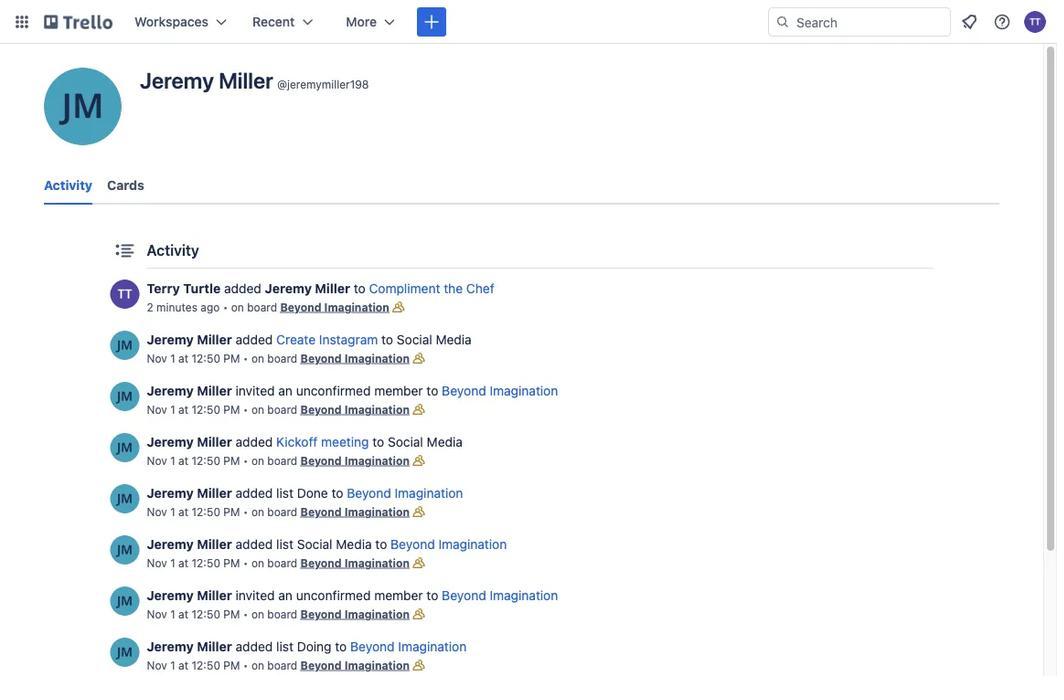 Task type: describe. For each thing, give the bounding box(es) containing it.
nov 1 at 12:50 pm • on board beyond imagination for all members of the workspace can see and edit this board. image for invited an unconfirmed member to's jeremy miller (jeremymiller198) image
[[147, 608, 410, 621]]

2 vertical spatial media
[[336, 537, 372, 552]]

3 nov from the top
[[147, 455, 167, 467]]

7 pm from the top
[[224, 660, 240, 672]]

on down jeremy miller added list done to beyond imagination
[[251, 506, 264, 519]]

3 pm from the top
[[224, 455, 240, 467]]

meeting
[[321, 435, 369, 450]]

2 an from the top
[[278, 589, 293, 604]]

ago
[[201, 301, 220, 314]]

2
[[147, 301, 153, 314]]

1 1 from the top
[[170, 352, 175, 365]]

2 1 from the top
[[170, 403, 175, 416]]

2 minutes ago link
[[147, 301, 220, 314]]

6 nov from the top
[[147, 608, 167, 621]]

5 nov from the top
[[147, 557, 167, 570]]

primary element
[[0, 0, 1057, 44]]

added for doing
[[236, 640, 273, 655]]

board down jeremy miller added list doing to beyond imagination
[[267, 660, 297, 672]]

0 horizontal spatial terry turtle (terryturtle) image
[[110, 280, 139, 309]]

terry
[[147, 281, 180, 296]]

6 at from the top
[[178, 608, 188, 621]]

• for all members of the workspace can see and edit this board. image for invited an unconfirmed member to's jeremy miller (jeremymiller198) image
[[243, 608, 248, 621]]

search image
[[776, 15, 790, 29]]

jeremy miller added kickoff meeting to social media
[[147, 435, 463, 450]]

2 nov from the top
[[147, 403, 167, 416]]

4 nov from the top
[[147, 506, 167, 519]]

doing
[[297, 640, 332, 655]]

minutes
[[157, 301, 198, 314]]

board down kickoff
[[267, 455, 297, 467]]

more
[[346, 14, 377, 29]]

jeremy miller (jeremymiller198) image for added list doing to
[[110, 638, 139, 668]]

2 minutes ago • on board beyond imagination
[[147, 301, 390, 314]]

• for all members of the workspace can see and edit this board. icon for jeremy miller added list doing to beyond imagination
[[243, 660, 248, 672]]

on up jeremy miller added list doing to beyond imagination
[[251, 608, 264, 621]]

the
[[444, 281, 463, 296]]

3 12:50 from the top
[[192, 455, 220, 467]]

7 nov from the top
[[147, 660, 167, 672]]

all members of the workspace can see and edit this board. image for invited an unconfirmed member to's jeremy miller (jeremymiller198) image
[[410, 606, 428, 624]]

7 12:50 from the top
[[192, 660, 220, 672]]

jeremy miller image
[[44, 68, 122, 145]]

board down jeremy miller added list social media to beyond imagination
[[267, 557, 297, 570]]

all members of the workspace can see and edit this board. image for jeremy miller (jeremymiller198) image corresponding to added
[[410, 349, 428, 368]]

4 at from the top
[[178, 506, 188, 519]]

0 vertical spatial activity
[[44, 178, 92, 193]]

6 1 from the top
[[170, 608, 175, 621]]

board down create
[[267, 352, 297, 365]]

terry turtle added jeremy miller to compliment the chef
[[147, 281, 495, 296]]

board down jeremy miller added list done to beyond imagination
[[267, 506, 297, 519]]

5 pm from the top
[[224, 557, 240, 570]]

added for social
[[236, 537, 273, 552]]

create
[[276, 332, 316, 348]]

on down "jeremy miller added kickoff meeting to social media"
[[251, 455, 264, 467]]

activity link
[[44, 169, 92, 205]]

all members of the workspace can see and edit this board. image for jeremy miller added list done to beyond imagination
[[410, 503, 428, 521]]

nov 1 at 12:50 pm • on board beyond imagination for all members of the workspace can see and edit this board. icon for jeremy miller added list done to beyond imagination
[[147, 506, 410, 519]]

2 pm from the top
[[224, 403, 240, 416]]

back to home image
[[44, 7, 113, 37]]

jeremy miller (jeremymiller198) image for added
[[110, 331, 139, 360]]

cards link
[[107, 169, 144, 202]]

6 12:50 from the top
[[192, 608, 220, 621]]

chef
[[466, 281, 495, 296]]

2 member from the top
[[374, 589, 423, 604]]

7 at from the top
[[178, 660, 188, 672]]

on down jeremy miller added list social media to beyond imagination
[[251, 557, 264, 570]]

jeremy miller (jeremymiller198) image for invited an unconfirmed member to
[[110, 587, 139, 617]]

jeremy miller added list social media to beyond imagination
[[147, 537, 507, 552]]

1 jeremy miller invited an unconfirmed member to beyond imagination from the top
[[147, 384, 558, 399]]

2 12:50 from the top
[[192, 403, 220, 416]]

1 12:50 from the top
[[192, 352, 220, 365]]

added for miller
[[224, 281, 261, 296]]

jeremy miller @jeremymiller198
[[140, 68, 369, 93]]

• up "jeremy miller added kickoff meeting to social media"
[[243, 403, 248, 416]]

1 unconfirmed from the top
[[296, 384, 371, 399]]

media for jeremy miller added kickoff meeting to social media
[[427, 435, 463, 450]]

all members of the workspace can see and edit this board. image for jeremy miller added list social media to beyond imagination
[[410, 554, 428, 573]]

@jeremymiller198
[[277, 78, 369, 91]]



Task type: vqa. For each thing, say whether or not it's contained in the screenshot.
the Done
yes



Task type: locate. For each thing, give the bounding box(es) containing it.
kickoff meeting link
[[276, 435, 369, 450]]

workspaces
[[134, 14, 209, 29]]

added for done
[[236, 486, 273, 501]]

1 vertical spatial jeremy miller invited an unconfirmed member to beyond imagination
[[147, 589, 558, 604]]

nov
[[147, 352, 167, 365], [147, 403, 167, 416], [147, 455, 167, 467], [147, 506, 167, 519], [147, 557, 167, 570], [147, 608, 167, 621], [147, 660, 167, 672]]

imagination
[[324, 301, 390, 314], [345, 352, 410, 365], [490, 384, 558, 399], [345, 403, 410, 416], [345, 455, 410, 467], [395, 486, 463, 501], [345, 506, 410, 519], [439, 537, 507, 552], [345, 557, 410, 570], [490, 589, 558, 604], [345, 608, 410, 621], [398, 640, 467, 655], [345, 660, 410, 672]]

kickoff
[[276, 435, 318, 450]]

jeremy miller added create instagram to social media
[[147, 332, 472, 348]]

activity left cards
[[44, 178, 92, 193]]

nov 1 at 12:50 pm link for jeremy miller added kickoff meeting to social media
[[147, 455, 240, 467]]

added left kickoff
[[236, 435, 273, 450]]

jeremy miller (jeremymiller198) image for added list done to
[[110, 485, 139, 514]]

added down 2 minutes ago • on board beyond imagination
[[236, 332, 273, 348]]

member down jeremy miller added list social media to beyond imagination
[[374, 589, 423, 604]]

list for doing
[[276, 640, 294, 655]]

• down 2 minutes ago • on board beyond imagination
[[243, 352, 248, 365]]

on down jeremy miller added list doing to beyond imagination
[[251, 660, 264, 672]]

0 vertical spatial member
[[374, 384, 423, 399]]

• down jeremy miller added list doing to beyond imagination
[[243, 660, 248, 672]]

invited up jeremy miller added list doing to beyond imagination
[[236, 589, 275, 604]]

invited
[[236, 384, 275, 399], [236, 589, 275, 604]]

0 vertical spatial jeremy miller (jeremymiller198) image
[[110, 331, 139, 360]]

all members of the workspace can see and edit this board. image
[[390, 298, 408, 316], [410, 349, 428, 368], [410, 401, 428, 419], [410, 606, 428, 624]]

• for jeremy miller (jeremymiller198) image corresponding to added's all members of the workspace can see and edit this board. image
[[243, 352, 248, 365]]

• down jeremy miller added list social media to beyond imagination
[[243, 557, 248, 570]]

jeremy miller (jeremymiller198) image for invited an unconfirmed member to
[[110, 382, 139, 412]]

1 vertical spatial jeremy miller (jeremymiller198) image
[[110, 587, 139, 617]]

Search field
[[790, 8, 950, 36]]

open information menu image
[[993, 13, 1012, 31]]

2 vertical spatial social
[[297, 537, 333, 552]]

nov 1 at 12:50 pm • on board beyond imagination up kickoff
[[147, 403, 410, 416]]

nov 1 at 12:50 pm • on board beyond imagination down jeremy miller added list social media to beyond imagination
[[147, 557, 410, 570]]

added left done
[[236, 486, 273, 501]]

4 12:50 from the top
[[192, 506, 220, 519]]

nov 1 at 12:50 pm • on board beyond imagination down jeremy miller added list done to beyond imagination
[[147, 506, 410, 519]]

0 vertical spatial jeremy miller invited an unconfirmed member to beyond imagination
[[147, 384, 558, 399]]

board up create
[[247, 301, 277, 314]]

board
[[247, 301, 277, 314], [267, 352, 297, 365], [267, 403, 297, 416], [267, 455, 297, 467], [267, 506, 297, 519], [267, 557, 297, 570], [267, 608, 297, 621], [267, 660, 297, 672]]

invited up "jeremy miller added kickoff meeting to social media"
[[236, 384, 275, 399]]

2 nov 1 at 12:50 pm link from the top
[[147, 455, 240, 467]]

1 vertical spatial an
[[278, 589, 293, 604]]

1 jeremy miller (jeremymiller198) image from the top
[[110, 382, 139, 412]]

1 vertical spatial terry turtle (terryturtle) image
[[110, 280, 139, 309]]

1 vertical spatial member
[[374, 589, 423, 604]]

unconfirmed
[[296, 384, 371, 399], [296, 589, 371, 604]]

3 list from the top
[[276, 640, 294, 655]]

3 at from the top
[[178, 455, 188, 467]]

0 vertical spatial invited
[[236, 384, 275, 399]]

nov 1 at 12:50 pm • on board beyond imagination down kickoff
[[147, 455, 410, 467]]

activity
[[44, 178, 92, 193], [147, 242, 199, 259]]

nov 1 at 12:50 pm link
[[147, 352, 240, 365], [147, 455, 240, 467]]

1 jeremy miller (jeremymiller198) image from the top
[[110, 331, 139, 360]]

2 list from the top
[[276, 537, 294, 552]]

list for social
[[276, 537, 294, 552]]

beyond imagination link
[[280, 301, 390, 314], [301, 352, 410, 365], [442, 384, 558, 399], [301, 403, 410, 416], [301, 455, 410, 467], [347, 486, 463, 501], [301, 506, 410, 519], [391, 537, 507, 552], [301, 557, 410, 570], [442, 589, 558, 604], [301, 608, 410, 621], [350, 640, 467, 655], [301, 660, 410, 672]]

list left done
[[276, 486, 294, 501]]

0 vertical spatial an
[[278, 384, 293, 399]]

5 1 from the top
[[170, 557, 175, 570]]

1 an from the top
[[278, 384, 293, 399]]

unconfirmed down jeremy miller added list social media to beyond imagination
[[296, 589, 371, 604]]

jeremy miller invited an unconfirmed member to beyond imagination down jeremy miller added list social media to beyond imagination
[[147, 589, 558, 604]]

list
[[276, 486, 294, 501], [276, 537, 294, 552], [276, 640, 294, 655]]

compliment the chef link
[[369, 281, 495, 296]]

added left doing
[[236, 640, 273, 655]]

all members of the workspace can see and edit this board. image for jeremy miller added list doing to beyond imagination
[[410, 657, 428, 675]]

list for done
[[276, 486, 294, 501]]

jeremy miller (jeremymiller198) image for added
[[110, 434, 139, 463]]

to
[[354, 281, 366, 296], [382, 332, 393, 348], [427, 384, 438, 399], [373, 435, 384, 450], [332, 486, 343, 501], [375, 537, 387, 552], [427, 589, 438, 604], [335, 640, 347, 655]]

terry turtle (terryturtle) image
[[1024, 11, 1046, 33], [110, 280, 139, 309]]

done
[[297, 486, 328, 501]]

3 all members of the workspace can see and edit this board. image from the top
[[410, 554, 428, 573]]

12:50
[[192, 352, 220, 365], [192, 403, 220, 416], [192, 455, 220, 467], [192, 506, 220, 519], [192, 557, 220, 570], [192, 608, 220, 621], [192, 660, 220, 672]]

2 jeremy miller invited an unconfirmed member to beyond imagination from the top
[[147, 589, 558, 604]]

0 vertical spatial unconfirmed
[[296, 384, 371, 399]]

on
[[231, 301, 244, 314], [251, 352, 264, 365], [251, 403, 264, 416], [251, 455, 264, 467], [251, 506, 264, 519], [251, 557, 264, 570], [251, 608, 264, 621], [251, 660, 264, 672]]

2 nov 1 at 12:50 pm • on board beyond imagination from the top
[[147, 403, 410, 416]]

1 horizontal spatial activity
[[147, 242, 199, 259]]

jeremy
[[140, 68, 214, 93], [265, 281, 312, 296], [147, 332, 194, 348], [147, 384, 194, 399], [147, 435, 194, 450], [147, 486, 194, 501], [147, 537, 194, 552], [147, 589, 194, 604], [147, 640, 194, 655]]

board up jeremy miller added list doing to beyond imagination
[[267, 608, 297, 621]]

media
[[436, 332, 472, 348], [427, 435, 463, 450], [336, 537, 372, 552]]

more button
[[335, 7, 406, 37]]

• up jeremy miller added list doing to beyond imagination
[[243, 608, 248, 621]]

nov 1 at 12:50 pm • on board beyond imagination down jeremy miller added list doing to beyond imagination
[[147, 660, 410, 672]]

5 12:50 from the top
[[192, 557, 220, 570]]

3 jeremy miller (jeremymiller198) image from the top
[[110, 485, 139, 514]]

social right meeting
[[388, 435, 423, 450]]

• for all members of the workspace can see and edit this board. icon for jeremy miller added list done to beyond imagination
[[243, 506, 248, 519]]

1 invited from the top
[[236, 384, 275, 399]]

nov 1 at 12:50 pm • on board beyond imagination down create
[[147, 352, 410, 365]]

jeremy miller invited an unconfirmed member to beyond imagination
[[147, 384, 558, 399], [147, 589, 558, 604]]

at
[[178, 352, 188, 365], [178, 403, 188, 416], [178, 455, 188, 467], [178, 506, 188, 519], [178, 557, 188, 570], [178, 608, 188, 621], [178, 660, 188, 672]]

6 pm from the top
[[224, 608, 240, 621]]

1 member from the top
[[374, 384, 423, 399]]

added
[[224, 281, 261, 296], [236, 332, 273, 348], [236, 435, 273, 450], [236, 486, 273, 501], [236, 537, 273, 552], [236, 640, 273, 655]]

1 vertical spatial social
[[388, 435, 423, 450]]

• down jeremy miller added list done to beyond imagination
[[243, 506, 248, 519]]

on up "jeremy miller added kickoff meeting to social media"
[[251, 403, 264, 416]]

• right ago
[[223, 301, 228, 314]]

social for meeting
[[388, 435, 423, 450]]

jeremy miller added list done to beyond imagination
[[147, 486, 463, 501]]

terry turtle (terryturtle) image left 2
[[110, 280, 139, 309]]

social
[[397, 332, 432, 348], [388, 435, 423, 450], [297, 537, 333, 552]]

1
[[170, 352, 175, 365], [170, 403, 175, 416], [170, 455, 175, 467], [170, 506, 175, 519], [170, 557, 175, 570], [170, 608, 175, 621], [170, 660, 175, 672]]

3 jeremy miller (jeremymiller198) image from the top
[[110, 638, 139, 668]]

2 jeremy miller (jeremymiller198) image from the top
[[110, 587, 139, 617]]

1 horizontal spatial terry turtle (terryturtle) image
[[1024, 11, 1046, 33]]

added up 2 minutes ago • on board beyond imagination
[[224, 281, 261, 296]]

compliment
[[369, 281, 440, 296]]

1 nov from the top
[[147, 352, 167, 365]]

board up kickoff
[[267, 403, 297, 416]]

0 vertical spatial list
[[276, 486, 294, 501]]

all members of the workspace can see and edit this board. image
[[410, 452, 428, 470], [410, 503, 428, 521], [410, 554, 428, 573], [410, 657, 428, 675]]

0 vertical spatial terry turtle (terryturtle) image
[[1024, 11, 1046, 33]]

0 vertical spatial nov 1 at 12:50 pm link
[[147, 352, 240, 365]]

list down jeremy miller added list done to beyond imagination
[[276, 537, 294, 552]]

all members of the workspace can see and edit this board. image for the left terry turtle (terryturtle) icon
[[390, 298, 408, 316]]

1 pm from the top
[[224, 352, 240, 365]]

terry turtle (terryturtle) image right 'open information menu' icon
[[1024, 11, 1046, 33]]

all members of the workspace can see and edit this board. image for to social media
[[410, 452, 428, 470]]

• for all members of the workspace can see and edit this board. icon associated with to social media
[[243, 455, 248, 467]]

recent
[[253, 14, 295, 29]]

5 at from the top
[[178, 557, 188, 570]]

2 invited from the top
[[236, 589, 275, 604]]

7 1 from the top
[[170, 660, 175, 672]]

5 nov 1 at 12:50 pm • on board beyond imagination from the top
[[147, 557, 410, 570]]

1 vertical spatial invited
[[236, 589, 275, 604]]

jeremy miller (jeremymiller198) image
[[110, 382, 139, 412], [110, 434, 139, 463], [110, 485, 139, 514], [110, 536, 139, 565]]

1 vertical spatial unconfirmed
[[296, 589, 371, 604]]

media for jeremy miller added create instagram to social media
[[436, 332, 472, 348]]

added down jeremy miller added list done to beyond imagination
[[236, 537, 273, 552]]

2 unconfirmed from the top
[[296, 589, 371, 604]]

1 at from the top
[[178, 352, 188, 365]]

added for meeting
[[236, 435, 273, 450]]

unconfirmed down 'create instagram' link
[[296, 384, 371, 399]]

nov 1 at 12:50 pm link for jeremy miller added create instagram to social media
[[147, 352, 240, 365]]

3 nov 1 at 12:50 pm • on board beyond imagination from the top
[[147, 455, 410, 467]]

member down instagram
[[374, 384, 423, 399]]

added for instagram
[[236, 332, 273, 348]]

1 vertical spatial list
[[276, 537, 294, 552]]

nov 1 at 12:50 pm • on board beyond imagination for all members of the workspace can see and edit this board. icon for jeremy miller added list doing to beyond imagination
[[147, 660, 410, 672]]

social for instagram
[[397, 332, 432, 348]]

create board or workspace image
[[423, 13, 441, 31]]

beyond
[[280, 301, 322, 314], [301, 352, 342, 365], [442, 384, 486, 399], [301, 403, 342, 416], [301, 455, 342, 467], [347, 486, 391, 501], [301, 506, 342, 519], [391, 537, 435, 552], [301, 557, 342, 570], [442, 589, 486, 604], [301, 608, 342, 621], [350, 640, 395, 655], [301, 660, 342, 672]]

nov 1 at 12:50 pm • on board beyond imagination for all members of the workspace can see and edit this board. icon corresponding to jeremy miller added list social media to beyond imagination
[[147, 557, 410, 570]]

2 all members of the workspace can see and edit this board. image from the top
[[410, 503, 428, 521]]

on down 2 minutes ago • on board beyond imagination
[[251, 352, 264, 365]]

•
[[223, 301, 228, 314], [243, 352, 248, 365], [243, 403, 248, 416], [243, 455, 248, 467], [243, 506, 248, 519], [243, 557, 248, 570], [243, 608, 248, 621], [243, 660, 248, 672]]

an down create
[[278, 384, 293, 399]]

member
[[374, 384, 423, 399], [374, 589, 423, 604]]

4 all members of the workspace can see and edit this board. image from the top
[[410, 657, 428, 675]]

1 vertical spatial activity
[[147, 242, 199, 259]]

3 1 from the top
[[170, 455, 175, 467]]

miller
[[219, 68, 273, 93], [315, 281, 350, 296], [197, 332, 232, 348], [197, 384, 232, 399], [197, 435, 232, 450], [197, 486, 232, 501], [197, 537, 232, 552], [197, 589, 232, 604], [197, 640, 232, 655]]

• for all members of the workspace can see and edit this board. icon corresponding to jeremy miller added list social media to beyond imagination
[[243, 557, 248, 570]]

social down compliment
[[397, 332, 432, 348]]

2 vertical spatial jeremy miller (jeremymiller198) image
[[110, 638, 139, 668]]

instagram
[[319, 332, 378, 348]]

4 jeremy miller (jeremymiller198) image from the top
[[110, 536, 139, 565]]

4 nov 1 at 12:50 pm • on board beyond imagination from the top
[[147, 506, 410, 519]]

1 vertical spatial media
[[427, 435, 463, 450]]

2 at from the top
[[178, 403, 188, 416]]

4 pm from the top
[[224, 506, 240, 519]]

nov 1 at 12:50 pm • on board beyond imagination
[[147, 352, 410, 365], [147, 403, 410, 416], [147, 455, 410, 467], [147, 506, 410, 519], [147, 557, 410, 570], [147, 608, 410, 621], [147, 660, 410, 672]]

jeremy miller added list doing to beyond imagination
[[147, 640, 467, 655]]

0 notifications image
[[959, 11, 981, 33]]

1 nov 1 at 12:50 pm • on board beyond imagination from the top
[[147, 352, 410, 365]]

jeremy miller (jeremymiller198) image for added list social media to
[[110, 536, 139, 565]]

1 list from the top
[[276, 486, 294, 501]]

0 vertical spatial social
[[397, 332, 432, 348]]

0 horizontal spatial activity
[[44, 178, 92, 193]]

1 nov 1 at 12:50 pm link from the top
[[147, 352, 240, 365]]

list left doing
[[276, 640, 294, 655]]

an up jeremy miller added list doing to beyond imagination
[[278, 589, 293, 604]]

1 vertical spatial nov 1 at 12:50 pm link
[[147, 455, 240, 467]]

1 all members of the workspace can see and edit this board. image from the top
[[410, 452, 428, 470]]

cards
[[107, 178, 144, 193]]

2 jeremy miller (jeremymiller198) image from the top
[[110, 434, 139, 463]]

pm
[[224, 352, 240, 365], [224, 403, 240, 416], [224, 455, 240, 467], [224, 506, 240, 519], [224, 557, 240, 570], [224, 608, 240, 621], [224, 660, 240, 672]]

7 nov 1 at 12:50 pm • on board beyond imagination from the top
[[147, 660, 410, 672]]

turtle
[[183, 281, 221, 296]]

social down done
[[297, 537, 333, 552]]

• down "jeremy miller added kickoff meeting to social media"
[[243, 455, 248, 467]]

recent button
[[242, 7, 324, 37]]

jeremy miller invited an unconfirmed member to beyond imagination down instagram
[[147, 384, 558, 399]]

workspaces button
[[123, 7, 238, 37]]

nov 1 at 12:50 pm • on board beyond imagination for all members of the workspace can see and edit this board. icon associated with to social media
[[147, 455, 410, 467]]

create instagram link
[[276, 332, 378, 348]]

0 vertical spatial media
[[436, 332, 472, 348]]

activity up terry
[[147, 242, 199, 259]]

nov 1 at 12:50 pm • on board beyond imagination for jeremy miller (jeremymiller198) image corresponding to added's all members of the workspace can see and edit this board. image
[[147, 352, 410, 365]]

4 1 from the top
[[170, 506, 175, 519]]

on right ago
[[231, 301, 244, 314]]

6 nov 1 at 12:50 pm • on board beyond imagination from the top
[[147, 608, 410, 621]]

an
[[278, 384, 293, 399], [278, 589, 293, 604]]

nov 1 at 12:50 pm • on board beyond imagination up jeremy miller added list doing to beyond imagination
[[147, 608, 410, 621]]

jeremy miller (jeremymiller198) image
[[110, 331, 139, 360], [110, 587, 139, 617], [110, 638, 139, 668]]

2 vertical spatial list
[[276, 640, 294, 655]]



